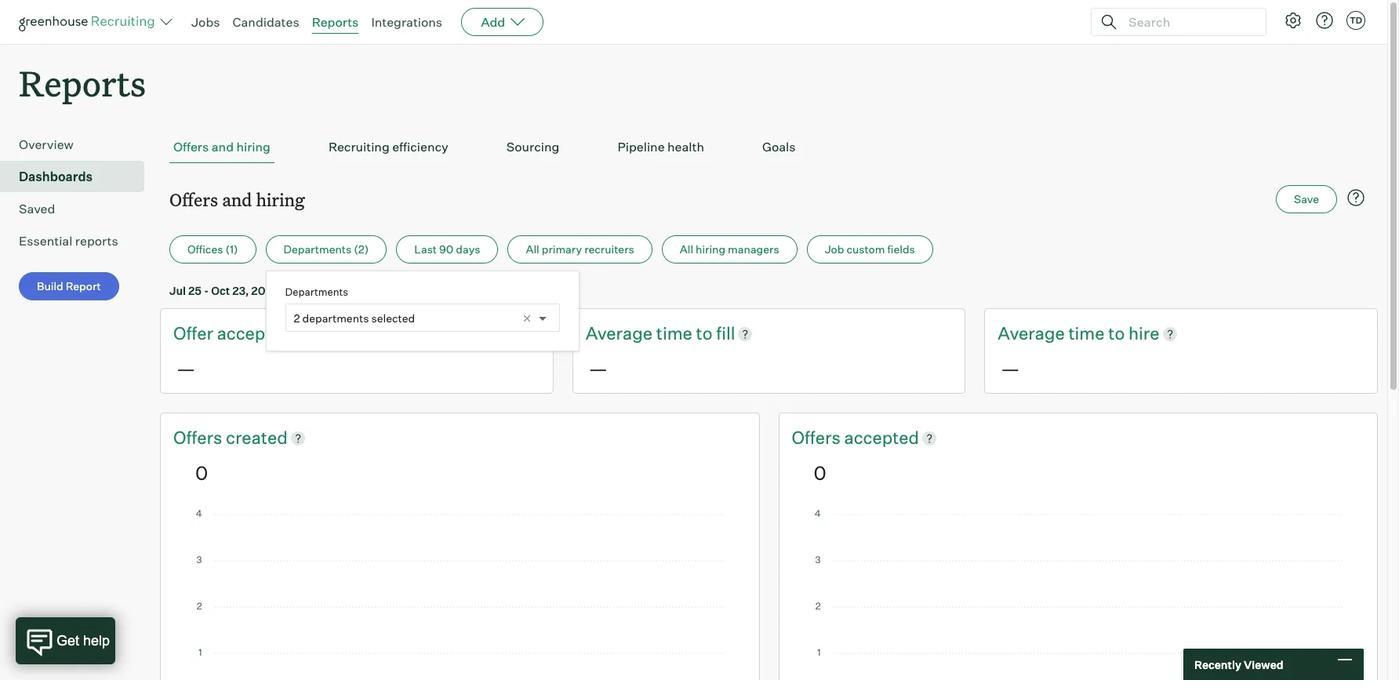 Task type: vqa. For each thing, say whether or not it's contained in the screenshot.
1st time from the right
yes



Task type: describe. For each thing, give the bounding box(es) containing it.
candidates link
[[233, 14, 299, 30]]

all primary recruiters button
[[508, 236, 653, 264]]

accepted link
[[845, 426, 920, 450]]

recruiters
[[585, 243, 635, 256]]

to for fill
[[696, 323, 713, 344]]

recruiting efficiency button
[[325, 131, 453, 163]]

rate
[[314, 323, 346, 344]]

25
[[188, 284, 202, 297]]

— for hire
[[1001, 357, 1020, 381]]

1 - from the left
[[204, 284, 209, 297]]

faq image
[[1347, 188, 1366, 207]]

saved
[[19, 201, 55, 217]]

24,
[[413, 284, 430, 297]]

fill
[[717, 323, 735, 344]]

recruiting efficiency
[[329, 139, 449, 155]]

essential
[[19, 233, 72, 249]]

candidates
[[233, 14, 299, 30]]

90
[[439, 243, 454, 256]]

1 vertical spatial offers and hiring
[[169, 188, 305, 211]]

2 vertical spatial hiring
[[696, 243, 726, 256]]

2 jul from the left
[[394, 284, 410, 297]]

average for hire
[[998, 323, 1065, 344]]

offers link for created
[[173, 426, 226, 450]]

job custom fields button
[[807, 236, 933, 264]]

build report button
[[19, 272, 119, 301]]

save button
[[1277, 185, 1338, 214]]

configure image
[[1284, 11, 1303, 30]]

overview link
[[19, 135, 138, 154]]

time for fill
[[657, 323, 693, 344]]

compared
[[281, 284, 333, 297]]

recently
[[1195, 658, 1242, 671]]

all hiring managers button
[[662, 236, 798, 264]]

save
[[1295, 192, 1320, 206]]

fill link
[[717, 322, 735, 346]]

health
[[668, 139, 705, 155]]

offers inside button
[[173, 139, 209, 155]]

essential reports
[[19, 233, 118, 249]]

primary
[[542, 243, 582, 256]]

essential reports link
[[19, 232, 138, 250]]

offices
[[188, 243, 223, 256]]

hire link
[[1129, 322, 1160, 346]]

jul 25 - oct 23, 2023 compared to apr 26 - jul 24, 2023
[[169, 284, 460, 297]]

last
[[414, 243, 437, 256]]

offer
[[173, 323, 213, 344]]

reports link
[[312, 14, 359, 30]]

departments
[[303, 311, 369, 325]]

time link for hire
[[1069, 322, 1109, 346]]

offer acceptance
[[173, 323, 314, 344]]

dashboards link
[[19, 167, 138, 186]]

to link for fill
[[696, 322, 717, 346]]

(1)
[[226, 243, 238, 256]]

build
[[37, 279, 63, 293]]

report
[[66, 279, 101, 293]]

departments (2)
[[284, 243, 369, 256]]

(2)
[[354, 243, 369, 256]]

pipeline
[[618, 139, 665, 155]]

custom
[[847, 243, 885, 256]]

add button
[[461, 8, 544, 36]]

efficiency
[[392, 139, 449, 155]]

overview
[[19, 137, 74, 152]]

1 2023 from the left
[[251, 284, 279, 297]]

offices (1) button
[[169, 236, 256, 264]]

hiring inside tab list
[[236, 139, 271, 155]]

saved link
[[19, 199, 138, 218]]

2 - from the left
[[387, 284, 392, 297]]

average link for hire
[[998, 322, 1069, 346]]

recruiting
[[329, 139, 390, 155]]

time link for fill
[[657, 322, 696, 346]]

viewed
[[1244, 658, 1284, 671]]

integrations
[[371, 14, 443, 30]]

fields
[[888, 243, 915, 256]]

pipeline health
[[618, 139, 705, 155]]

all for all primary recruiters
[[526, 243, 540, 256]]

average link for fill
[[586, 322, 657, 346]]

rate link
[[314, 322, 346, 346]]

1 vertical spatial hiring
[[256, 188, 305, 211]]

to link for hire
[[1109, 322, 1129, 346]]

reports
[[75, 233, 118, 249]]

xychart image for created
[[195, 510, 725, 680]]

goals button
[[759, 131, 800, 163]]

created link
[[226, 426, 288, 450]]



Task type: locate. For each thing, give the bounding box(es) containing it.
0 horizontal spatial xychart image
[[195, 510, 725, 680]]

hire
[[1129, 323, 1160, 344]]

sourcing
[[507, 139, 560, 155]]

— for fill
[[589, 357, 608, 381]]

average for fill
[[586, 323, 653, 344]]

average time to
[[586, 323, 717, 344], [998, 323, 1129, 344]]

2 offers link from the left
[[792, 426, 845, 450]]

0 horizontal spatial jul
[[169, 284, 186, 297]]

-
[[204, 284, 209, 297], [387, 284, 392, 297]]

build report
[[37, 279, 101, 293]]

1 horizontal spatial jul
[[394, 284, 410, 297]]

tab list
[[169, 131, 1369, 163]]

offers and hiring inside offers and hiring button
[[173, 139, 271, 155]]

and
[[212, 139, 234, 155], [222, 188, 252, 211]]

jobs link
[[191, 14, 220, 30]]

0 horizontal spatial to link
[[696, 322, 717, 346]]

2 to link from the left
[[1109, 322, 1129, 346]]

2 time link from the left
[[1069, 322, 1109, 346]]

jobs
[[191, 14, 220, 30]]

to link
[[696, 322, 717, 346], [1109, 322, 1129, 346]]

all inside button
[[680, 243, 694, 256]]

0 horizontal spatial average time to
[[586, 323, 717, 344]]

offers and hiring button
[[169, 131, 275, 163]]

jul left 25
[[169, 284, 186, 297]]

0 horizontal spatial time link
[[657, 322, 696, 346]]

selected
[[371, 311, 415, 325]]

all left managers
[[680, 243, 694, 256]]

hiring
[[236, 139, 271, 155], [256, 188, 305, 211], [696, 243, 726, 256]]

td button
[[1347, 11, 1366, 30]]

integrations link
[[371, 14, 443, 30]]

2 average time to from the left
[[998, 323, 1129, 344]]

0 vertical spatial hiring
[[236, 139, 271, 155]]

time left hire
[[1069, 323, 1105, 344]]

2 all from the left
[[680, 243, 694, 256]]

2 horizontal spatial to
[[1109, 323, 1125, 344]]

dashboards
[[19, 169, 93, 185]]

0 horizontal spatial 2023
[[251, 284, 279, 297]]

3 — from the left
[[1001, 357, 1020, 381]]

accepted
[[845, 427, 920, 448]]

reports right the candidates link
[[312, 14, 359, 30]]

and inside offers and hiring button
[[212, 139, 234, 155]]

0 vertical spatial departments
[[284, 243, 352, 256]]

to for hire
[[1109, 323, 1125, 344]]

1 vertical spatial and
[[222, 188, 252, 211]]

26
[[371, 284, 384, 297]]

offers and hiring
[[173, 139, 271, 155], [169, 188, 305, 211]]

recently viewed
[[1195, 658, 1284, 671]]

all
[[526, 243, 540, 256], [680, 243, 694, 256]]

all inside "button"
[[526, 243, 540, 256]]

0 for created
[[195, 461, 208, 485]]

0 horizontal spatial time
[[657, 323, 693, 344]]

jul
[[169, 284, 186, 297], [394, 284, 410, 297]]

time link
[[657, 322, 696, 346], [1069, 322, 1109, 346]]

2023 right "24,"
[[432, 284, 460, 297]]

job
[[825, 243, 844, 256]]

oct
[[211, 284, 230, 297]]

1 to link from the left
[[696, 322, 717, 346]]

1 horizontal spatial time link
[[1069, 322, 1109, 346]]

1 horizontal spatial 0
[[814, 461, 827, 485]]

jul left "24,"
[[394, 284, 410, 297]]

1 offers link from the left
[[173, 426, 226, 450]]

23,
[[232, 284, 249, 297]]

managers
[[728, 243, 780, 256]]

1 horizontal spatial average time to
[[998, 323, 1129, 344]]

0 horizontal spatial average link
[[586, 322, 657, 346]]

0 horizontal spatial all
[[526, 243, 540, 256]]

2 time from the left
[[1069, 323, 1105, 344]]

0 horizontal spatial 0
[[195, 461, 208, 485]]

2 xychart image from the left
[[814, 510, 1343, 680]]

days
[[456, 243, 481, 256]]

all left primary
[[526, 243, 540, 256]]

1 average from the left
[[586, 323, 653, 344]]

1 horizontal spatial time
[[1069, 323, 1105, 344]]

goals
[[763, 139, 796, 155]]

last 90 days
[[414, 243, 481, 256]]

all hiring managers
[[680, 243, 780, 256]]

offers link
[[173, 426, 226, 450], [792, 426, 845, 450]]

0 horizontal spatial average
[[586, 323, 653, 344]]

0 vertical spatial and
[[212, 139, 234, 155]]

2 departments selected
[[294, 311, 415, 325]]

to left apr
[[336, 284, 346, 297]]

2 — from the left
[[589, 357, 608, 381]]

Search text field
[[1125, 11, 1252, 33]]

average
[[586, 323, 653, 344], [998, 323, 1065, 344]]

2023 right 23,
[[251, 284, 279, 297]]

tab list containing offers and hiring
[[169, 131, 1369, 163]]

1 average time to from the left
[[586, 323, 717, 344]]

greenhouse recruiting image
[[19, 13, 160, 31]]

reports down greenhouse recruiting 'image'
[[19, 60, 146, 106]]

td
[[1350, 15, 1363, 26]]

1 horizontal spatial —
[[589, 357, 608, 381]]

to
[[336, 284, 346, 297], [696, 323, 713, 344], [1109, 323, 1125, 344]]

time for hire
[[1069, 323, 1105, 344]]

td button
[[1344, 8, 1369, 33]]

departments for departments
[[285, 286, 348, 298]]

1 xychart image from the left
[[195, 510, 725, 680]]

time left fill
[[657, 323, 693, 344]]

0 horizontal spatial to
[[336, 284, 346, 297]]

0 horizontal spatial —
[[177, 357, 195, 381]]

0 for accepted
[[814, 461, 827, 485]]

departments inside button
[[284, 243, 352, 256]]

0 horizontal spatial -
[[204, 284, 209, 297]]

departments
[[284, 243, 352, 256], [285, 286, 348, 298]]

0 horizontal spatial offers link
[[173, 426, 226, 450]]

offices (1)
[[188, 243, 238, 256]]

xychart image for accepted
[[814, 510, 1343, 680]]

all primary recruiters
[[526, 243, 635, 256]]

average link
[[586, 322, 657, 346], [998, 322, 1069, 346]]

offers link for accepted
[[792, 426, 845, 450]]

add
[[481, 14, 505, 30]]

departments up departments on the left top of the page
[[285, 286, 348, 298]]

to left fill
[[696, 323, 713, 344]]

departments for departments (2)
[[284, 243, 352, 256]]

1 horizontal spatial all
[[680, 243, 694, 256]]

time link left the hire 'link'
[[1069, 322, 1109, 346]]

time
[[657, 323, 693, 344], [1069, 323, 1105, 344]]

0 vertical spatial offers and hiring
[[173, 139, 271, 155]]

1 horizontal spatial xychart image
[[814, 510, 1343, 680]]

average time to for hire
[[998, 323, 1129, 344]]

xychart image
[[195, 510, 725, 680], [814, 510, 1343, 680]]

departments (2) button
[[266, 236, 387, 264]]

1 horizontal spatial average link
[[998, 322, 1069, 346]]

sourcing button
[[503, 131, 564, 163]]

job custom fields
[[825, 243, 915, 256]]

- right "26"
[[387, 284, 392, 297]]

2
[[294, 311, 300, 325]]

to left hire
[[1109, 323, 1125, 344]]

1 — from the left
[[177, 357, 195, 381]]

created
[[226, 427, 288, 448]]

1 average link from the left
[[586, 322, 657, 346]]

acceptance
[[217, 323, 311, 344]]

1 horizontal spatial reports
[[312, 14, 359, 30]]

time link left the fill link
[[657, 322, 696, 346]]

1 horizontal spatial average
[[998, 323, 1065, 344]]

departments up jul 25 - oct 23, 2023 compared to apr 26 - jul 24, 2023
[[284, 243, 352, 256]]

2 2023 from the left
[[432, 284, 460, 297]]

1 horizontal spatial 2023
[[432, 284, 460, 297]]

2 average from the left
[[998, 323, 1065, 344]]

apr
[[349, 284, 368, 297]]

1 horizontal spatial -
[[387, 284, 392, 297]]

last 90 days button
[[396, 236, 499, 264]]

pipeline health button
[[614, 131, 708, 163]]

1 0 from the left
[[195, 461, 208, 485]]

—
[[177, 357, 195, 381], [589, 357, 608, 381], [1001, 357, 1020, 381]]

average time to for fill
[[586, 323, 717, 344]]

1 vertical spatial reports
[[19, 60, 146, 106]]

1 horizontal spatial to link
[[1109, 322, 1129, 346]]

1 horizontal spatial offers link
[[792, 426, 845, 450]]

0
[[195, 461, 208, 485], [814, 461, 827, 485]]

1 horizontal spatial to
[[696, 323, 713, 344]]

1 time link from the left
[[657, 322, 696, 346]]

acceptance link
[[217, 322, 314, 346]]

1 time from the left
[[657, 323, 693, 344]]

0 vertical spatial reports
[[312, 14, 359, 30]]

0 horizontal spatial reports
[[19, 60, 146, 106]]

2 horizontal spatial —
[[1001, 357, 1020, 381]]

- right 25
[[204, 284, 209, 297]]

1 vertical spatial departments
[[285, 286, 348, 298]]

all for all hiring managers
[[680, 243, 694, 256]]

1 jul from the left
[[169, 284, 186, 297]]

2 0 from the left
[[814, 461, 827, 485]]

offers
[[173, 139, 209, 155], [169, 188, 218, 211], [173, 427, 226, 448], [792, 427, 845, 448]]

offer link
[[173, 322, 217, 346]]

1 all from the left
[[526, 243, 540, 256]]

2 average link from the left
[[998, 322, 1069, 346]]



